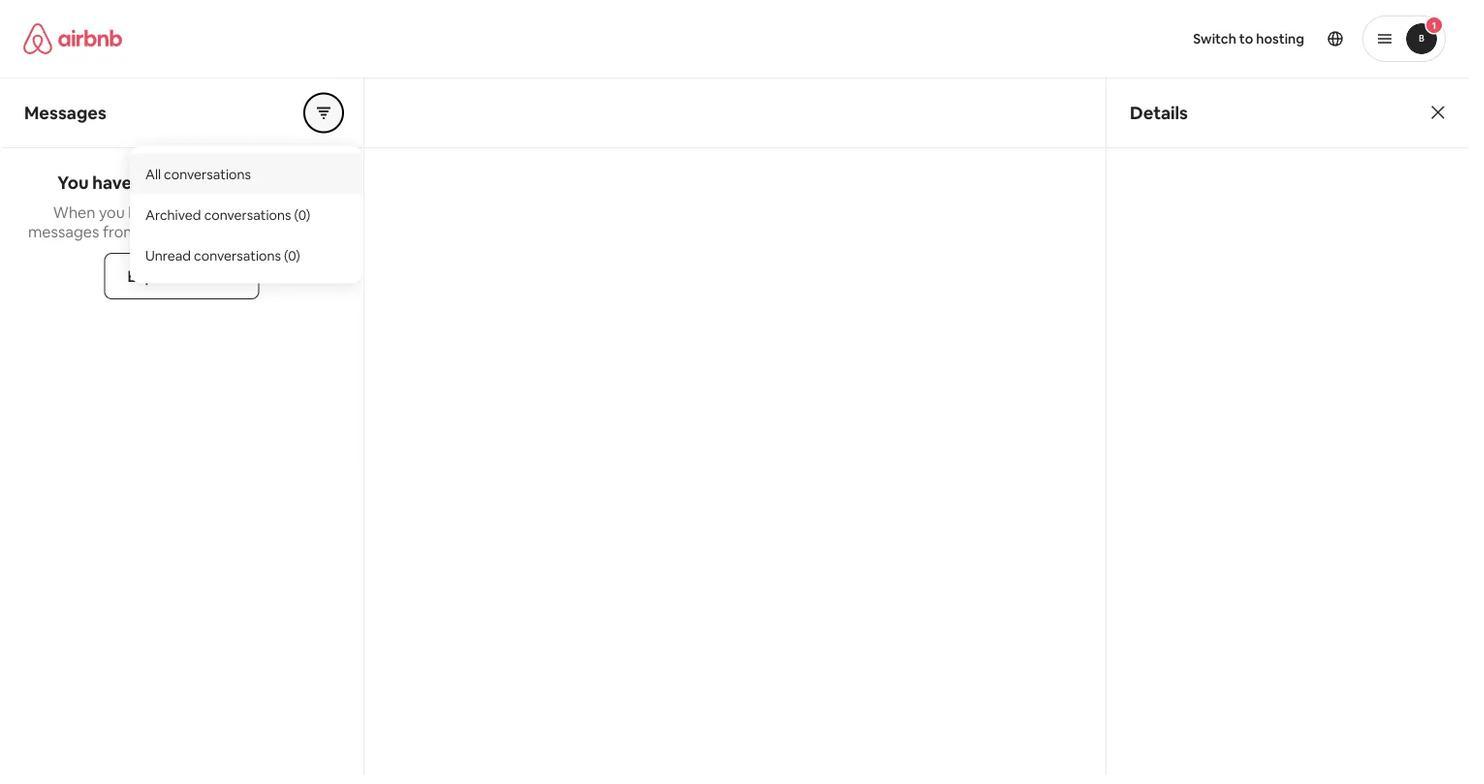 Task type: describe. For each thing, give the bounding box(es) containing it.
conversations for unread
[[194, 247, 281, 264]]

airbnb
[[186, 266, 236, 286]]

details
[[1130, 101, 1188, 124]]

or
[[209, 202, 224, 222]]

you
[[99, 202, 125, 222]]

switch to hosting link
[[1182, 18, 1316, 59]]

messages
[[24, 101, 106, 124]]

unread
[[145, 247, 191, 264]]

all conversations
[[145, 165, 251, 183]]

no
[[136, 172, 157, 194]]

will
[[211, 221, 234, 241]]

host
[[176, 221, 208, 241]]

show
[[237, 221, 274, 241]]

you have no unread messages when you book a trip or experience, messages from your host will show up here.
[[28, 172, 335, 241]]

switch
[[1193, 30, 1236, 47]]

switch to hosting
[[1193, 30, 1304, 47]]

archived
[[145, 206, 201, 223]]

messaging page main contents element
[[0, 78, 1469, 775]]

have
[[92, 172, 132, 194]]

(0) for archived conversations (0)
[[294, 206, 310, 223]]

conversations for archived
[[204, 206, 291, 223]]

here.
[[300, 221, 335, 241]]

you
[[57, 172, 89, 194]]

filter conversations. current filter: all conversations image
[[316, 105, 331, 121]]

explore
[[128, 266, 183, 286]]



Task type: locate. For each thing, give the bounding box(es) containing it.
conversations
[[164, 165, 251, 183], [204, 206, 291, 223], [194, 247, 281, 264]]

explore airbnb link
[[104, 253, 259, 299]]

a
[[168, 202, 177, 222]]

hosting
[[1256, 30, 1304, 47]]

when
[[53, 202, 95, 222]]

from
[[103, 221, 137, 241]]

(0)
[[294, 206, 310, 223], [284, 247, 300, 264]]

experience,
[[227, 202, 310, 222]]

profile element
[[758, 0, 1446, 78]]

your
[[141, 221, 173, 241]]

archived conversations (0)
[[145, 206, 310, 223]]

0 vertical spatial conversations
[[164, 165, 251, 183]]

messages
[[223, 172, 306, 194], [28, 221, 99, 241]]

(0) for unread conversations (0)
[[284, 247, 300, 264]]

explore airbnb
[[128, 266, 236, 286]]

2 vertical spatial conversations
[[194, 247, 281, 264]]

book
[[128, 202, 165, 222]]

1 vertical spatial conversations
[[204, 206, 291, 223]]

messages down you on the top left of page
[[28, 221, 99, 241]]

all conversations button
[[130, 154, 362, 194]]

0 vertical spatial (0)
[[294, 206, 310, 223]]

conversations inside button
[[164, 165, 251, 183]]

unread
[[160, 172, 219, 194]]

1 button
[[1363, 16, 1446, 62]]

conversations for all
[[164, 165, 251, 183]]

0 horizontal spatial messages
[[28, 221, 99, 241]]

(0) right show
[[294, 206, 310, 223]]

unread conversations (0)
[[145, 247, 300, 264]]

group
[[304, 94, 343, 132]]

all
[[145, 165, 161, 183]]

1 vertical spatial messages
[[28, 221, 99, 241]]

1 horizontal spatial messages
[[223, 172, 306, 194]]

up
[[278, 221, 296, 241]]

1 vertical spatial (0)
[[284, 247, 300, 264]]

to
[[1239, 30, 1253, 47]]

(0) down the up
[[284, 247, 300, 264]]

group inside "messaging page main contents" element
[[304, 94, 343, 132]]

messages up experience,
[[223, 172, 306, 194]]

1
[[1432, 19, 1436, 31]]

0 vertical spatial messages
[[223, 172, 306, 194]]

trip
[[180, 202, 205, 222]]



Task type: vqa. For each thing, say whether or not it's contained in the screenshot.
THE WILL
yes



